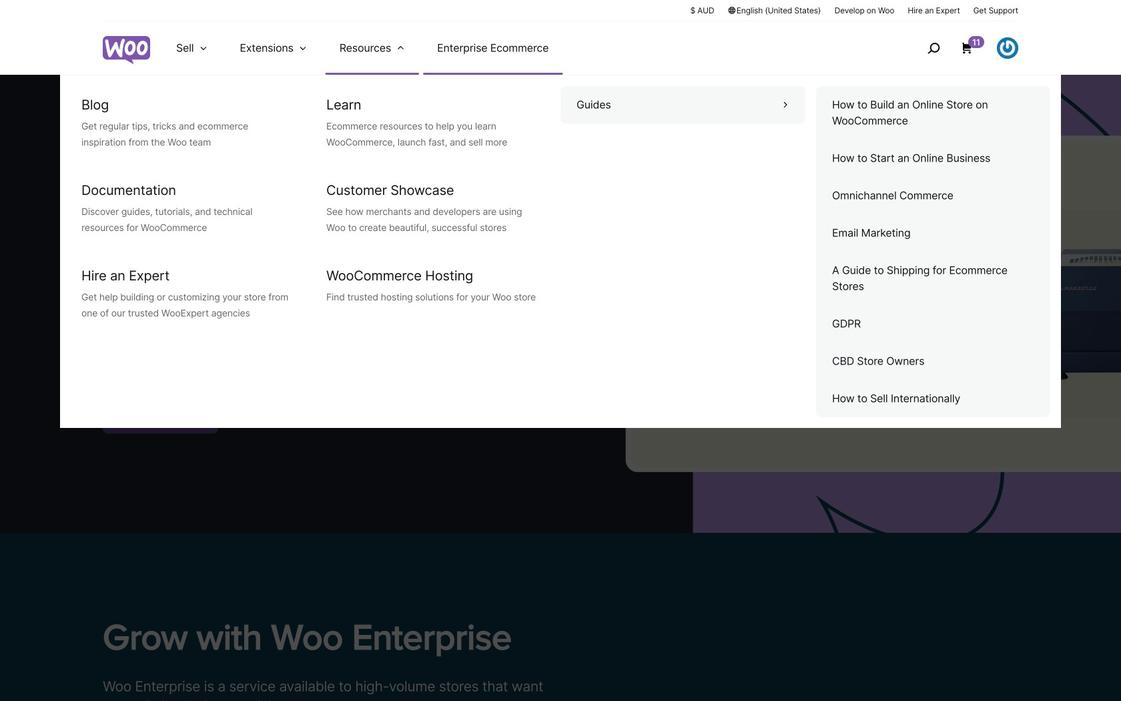 Task type: vqa. For each thing, say whether or not it's contained in the screenshot.
Open account menu IMAGE
yes



Task type: locate. For each thing, give the bounding box(es) containing it.
search image
[[924, 37, 945, 59]]

service navigation menu element
[[900, 26, 1019, 70]]



Task type: describe. For each thing, give the bounding box(es) containing it.
la marzocco store image
[[561, 75, 1122, 533]]

open account menu image
[[998, 37, 1019, 59]]



